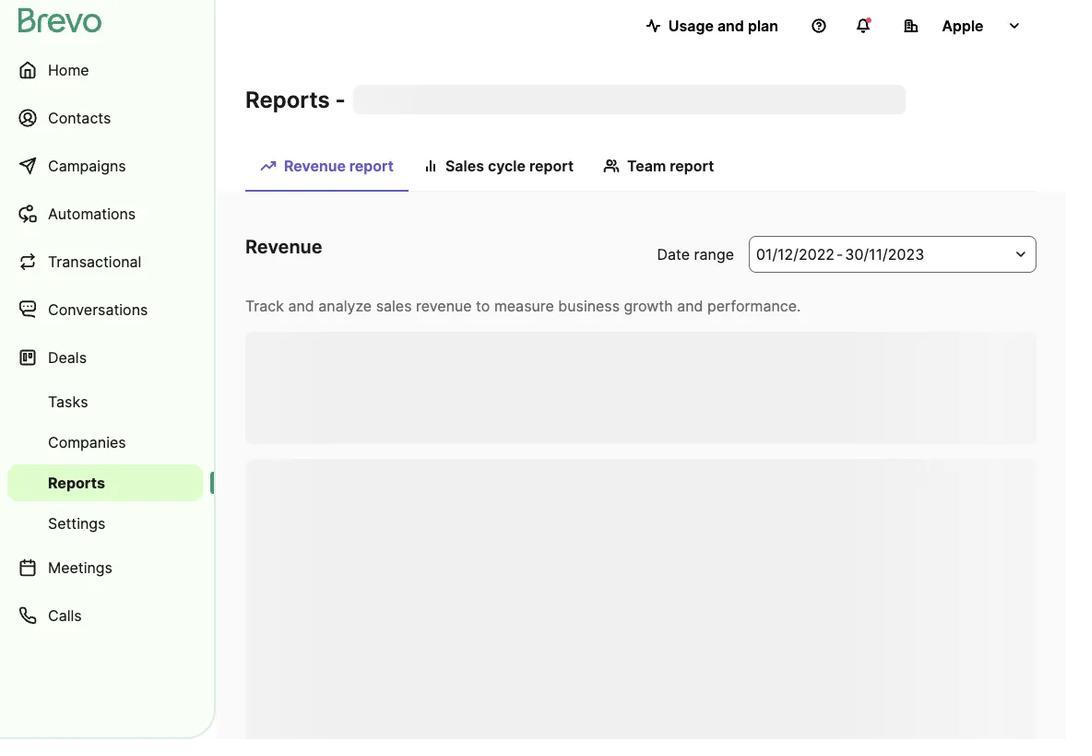 Task type: vqa. For each thing, say whether or not it's contained in the screenshot.
CONNECT YOUR CALENDAR. AVOID DOUBLE BOOKINGS
no



Task type: describe. For each thing, give the bounding box(es) containing it.
revenue
[[416, 297, 472, 315]]

to
[[476, 297, 490, 315]]

home link
[[7, 48, 203, 92]]

measure
[[494, 297, 554, 315]]

usage and plan button
[[632, 7, 793, 44]]

sales
[[376, 297, 412, 315]]

conversations link
[[7, 288, 203, 332]]

team
[[627, 157, 666, 175]]

range
[[694, 245, 734, 263]]

1 horizontal spatial and
[[677, 297, 703, 315]]

- for reports
[[335, 86, 346, 113]]

deals
[[48, 349, 87, 367]]

2 report from the left
[[529, 157, 574, 175]]

track
[[245, 297, 284, 315]]

tasks link
[[7, 384, 203, 421]]

apple
[[942, 17, 984, 35]]

reports for reports -
[[245, 86, 330, 113]]

calls
[[48, 607, 82, 625]]

campaigns
[[48, 157, 126, 175]]

companies
[[48, 434, 126, 452]]

sales cycle report link
[[409, 148, 589, 190]]

transactional
[[48, 253, 141, 271]]

revenue report
[[284, 157, 394, 175]]

date
[[657, 245, 690, 263]]

reports link
[[7, 465, 203, 502]]

sales cycle report
[[445, 157, 574, 175]]

meetings link
[[7, 546, 203, 590]]

team report
[[627, 157, 714, 175]]

settings
[[48, 515, 106, 533]]

usage and plan
[[668, 17, 778, 35]]

01/12/2022
[[756, 245, 835, 263]]

contacts
[[48, 109, 111, 127]]

revenue for revenue
[[245, 236, 322, 258]]

companies link
[[7, 424, 203, 461]]

sales
[[445, 157, 484, 175]]

meetings
[[48, 559, 112, 577]]

01/12/2022 - 30/11/2023
[[756, 245, 925, 263]]

and for usage
[[718, 17, 744, 35]]



Task type: locate. For each thing, give the bounding box(es) containing it.
2 horizontal spatial and
[[718, 17, 744, 35]]

settings link
[[7, 505, 203, 542]]

usage
[[668, 17, 714, 35]]

and
[[718, 17, 744, 35], [288, 297, 314, 315], [677, 297, 703, 315]]

report
[[349, 157, 394, 175], [529, 157, 574, 175], [670, 157, 714, 175]]

-
[[335, 86, 346, 113], [837, 245, 843, 263]]

revenue inside revenue report link
[[284, 157, 346, 175]]

and right growth
[[677, 297, 703, 315]]

cycle
[[488, 157, 526, 175]]

and inside button
[[718, 17, 744, 35]]

analyze
[[318, 297, 372, 315]]

3 report from the left
[[670, 157, 714, 175]]

1 horizontal spatial -
[[837, 245, 843, 263]]

revenue down 'reports -' at top left
[[284, 157, 346, 175]]

- up revenue report
[[335, 86, 346, 113]]

- for 01/12/2022
[[837, 245, 843, 263]]

revenue report link
[[245, 148, 409, 192]]

conversations
[[48, 301, 148, 319]]

calls link
[[7, 594, 203, 638]]

reports -
[[245, 86, 346, 113]]

track and analyze sales revenue to measure business growth and performance.
[[245, 297, 801, 315]]

reports
[[245, 86, 330, 113], [48, 474, 105, 492]]

automations
[[48, 205, 136, 223]]

1 report from the left
[[349, 157, 394, 175]]

reports for reports
[[48, 474, 105, 492]]

0 horizontal spatial -
[[335, 86, 346, 113]]

- right the 01/12/2022
[[837, 245, 843, 263]]

growth
[[624, 297, 673, 315]]

revenue up track
[[245, 236, 322, 258]]

tab list
[[245, 148, 1037, 192]]

reports up revenue report link
[[245, 86, 330, 113]]

0 horizontal spatial reports
[[48, 474, 105, 492]]

performance.
[[708, 297, 801, 315]]

1 vertical spatial -
[[837, 245, 843, 263]]

tab list containing revenue report
[[245, 148, 1037, 192]]

0 horizontal spatial report
[[349, 157, 394, 175]]

1 horizontal spatial report
[[529, 157, 574, 175]]

apple button
[[889, 7, 1037, 44]]

business
[[558, 297, 620, 315]]

revenue
[[284, 157, 346, 175], [245, 236, 322, 258]]

plan
[[748, 17, 778, 35]]

reports up settings on the left bottom of page
[[48, 474, 105, 492]]

30/11/2023
[[845, 245, 925, 263]]

report for team report
[[670, 157, 714, 175]]

1 vertical spatial reports
[[48, 474, 105, 492]]

and left plan
[[718, 17, 744, 35]]

1 horizontal spatial reports
[[245, 86, 330, 113]]

contacts link
[[7, 96, 203, 140]]

and right track
[[288, 297, 314, 315]]

report for revenue report
[[349, 157, 394, 175]]

2 horizontal spatial report
[[670, 157, 714, 175]]

deals link
[[7, 336, 203, 380]]

1 vertical spatial revenue
[[245, 236, 322, 258]]

0 vertical spatial reports
[[245, 86, 330, 113]]

0 horizontal spatial and
[[288, 297, 314, 315]]

team report link
[[589, 148, 729, 190]]

revenue for revenue report
[[284, 157, 346, 175]]

automations link
[[7, 192, 203, 236]]

transactional link
[[7, 240, 203, 284]]

0 vertical spatial -
[[335, 86, 346, 113]]

date range
[[657, 245, 734, 263]]

campaigns link
[[7, 144, 203, 188]]

and for track
[[288, 297, 314, 315]]

home
[[48, 61, 89, 79]]

0 vertical spatial revenue
[[284, 157, 346, 175]]

tasks
[[48, 393, 88, 411]]



